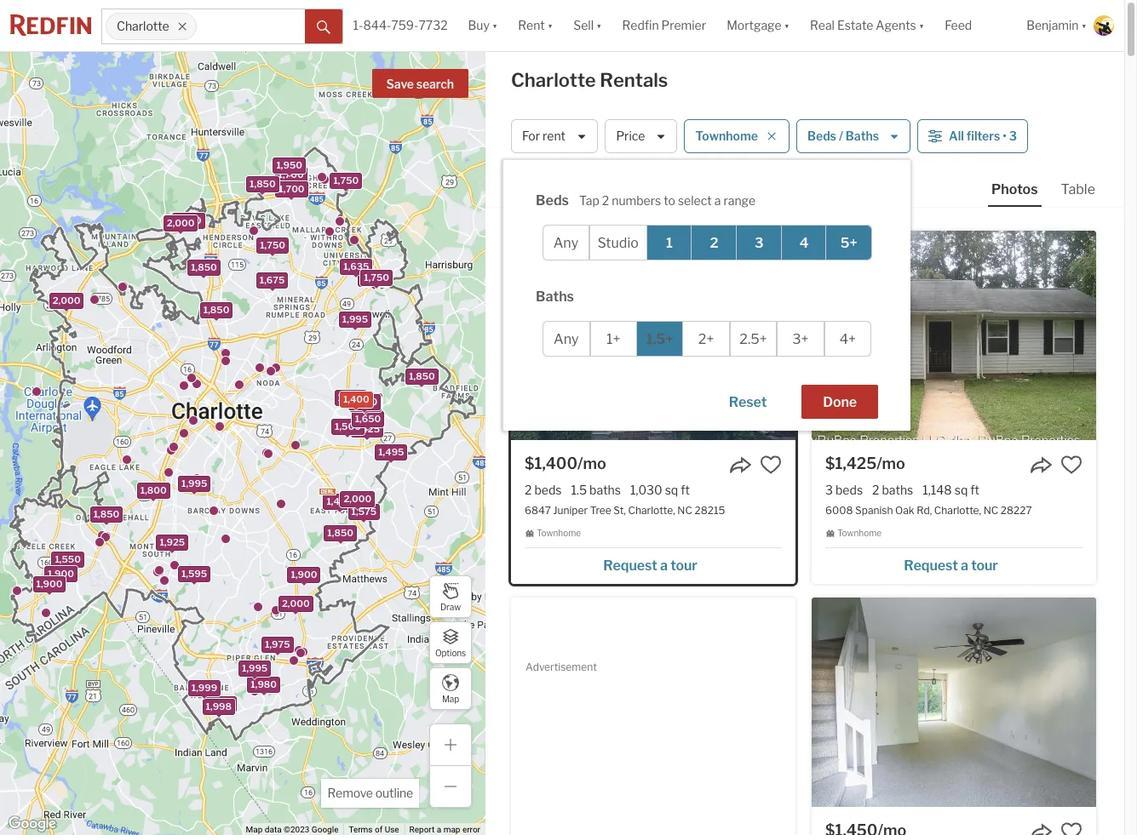 Task type: locate. For each thing, give the bounding box(es) containing it.
charlotte left remove charlotte image
[[117, 19, 169, 34]]

ft for $1,400 /mo
[[681, 483, 690, 498]]

map down options
[[442, 694, 459, 704]]

1 horizontal spatial request
[[904, 558, 958, 574]]

2 vertical spatial 3
[[826, 483, 833, 498]]

1 horizontal spatial map
[[442, 694, 459, 704]]

done
[[823, 394, 857, 411]]

sq right 1,030
[[665, 483, 678, 498]]

0 horizontal spatial baths
[[536, 289, 574, 305]]

beds for $1,425
[[836, 483, 863, 498]]

1 beds from the left
[[535, 483, 562, 498]]

2 for 2 baths
[[872, 483, 880, 498]]

2 option group from the top
[[543, 321, 872, 357]]

mortgage
[[727, 18, 782, 33]]

charlotte, down 1,030
[[628, 505, 675, 517]]

advertisement
[[526, 661, 597, 674]]

1.5+ radio
[[636, 321, 684, 357]]

0 vertical spatial 1,925
[[353, 398, 378, 410]]

0 vertical spatial charlotte
[[117, 19, 169, 34]]

2 checkbox
[[691, 225, 738, 261]]

beds inside dialog
[[536, 193, 569, 209]]

/mo
[[578, 455, 606, 473], [877, 455, 905, 473]]

photo of 6008 spanish oak rd, charlotte, nc 28227 image
[[812, 231, 1096, 440]]

map region
[[0, 0, 633, 836]]

▾ right sell
[[596, 18, 602, 33]]

▾ inside dropdown button
[[919, 18, 925, 33]]

0 horizontal spatial 3
[[755, 235, 764, 251]]

1 vertical spatial 1,750
[[260, 240, 285, 252]]

2 baths from the left
[[882, 483, 914, 498]]

0 vertical spatial 1,595
[[355, 413, 381, 425]]

▾ for benjamin ▾
[[1082, 18, 1087, 33]]

any
[[554, 235, 579, 251], [554, 331, 579, 347]]

request a tour button for $1,400 /mo
[[525, 552, 782, 577]]

any inside option
[[554, 235, 579, 251]]

tour down 28215
[[671, 558, 698, 574]]

townhome for $1,400 /mo
[[537, 528, 581, 539]]

for
[[522, 129, 540, 143]]

2 sq from the left
[[955, 483, 968, 498]]

any left 1+ "option"
[[554, 331, 579, 347]]

1,970
[[352, 397, 378, 408]]

0 horizontal spatial ft
[[681, 483, 690, 498]]

▾ right rent
[[548, 18, 553, 33]]

terms of use
[[349, 826, 399, 835]]

1 vertical spatial charlotte
[[511, 69, 596, 91]]

townhome left remove townhome image
[[696, 129, 758, 143]]

1 horizontal spatial 1,925
[[353, 398, 378, 410]]

tour down 6008 spanish oak rd, charlotte, nc 28227
[[971, 558, 998, 574]]

1 horizontal spatial baths
[[882, 483, 914, 498]]

1 option group from the top
[[543, 225, 872, 261]]

0 horizontal spatial beds
[[535, 483, 562, 498]]

baths up the tree
[[590, 483, 621, 498]]

baths right /
[[846, 129, 879, 143]]

0 vertical spatial favorite button image
[[760, 454, 782, 476]]

6008
[[826, 505, 853, 517]]

0 vertical spatial baths
[[846, 129, 879, 143]]

photo of 1754 pergola pl, charlotte, nc 28213 image
[[812, 598, 1096, 807]]

select
[[678, 194, 712, 208]]

tap
[[579, 194, 600, 208]]

4+
[[840, 331, 856, 347]]

0 horizontal spatial beds
[[536, 193, 569, 209]]

0 vertical spatial favorite button checkbox
[[760, 454, 782, 476]]

3 for 3
[[755, 235, 764, 251]]

request down 6008 spanish oak rd, charlotte, nc 28227
[[904, 558, 958, 574]]

1 ft from the left
[[681, 483, 690, 498]]

0 vertical spatial map
[[442, 694, 459, 704]]

1 request from the left
[[603, 558, 658, 574]]

0 vertical spatial 3
[[1009, 129, 1017, 143]]

1 horizontal spatial 1,595
[[355, 413, 381, 425]]

map inside map button
[[442, 694, 459, 704]]

0 horizontal spatial townhome
[[537, 528, 581, 539]]

1 horizontal spatial 3
[[826, 483, 833, 498]]

agents
[[876, 18, 916, 33]]

4+ radio
[[824, 321, 872, 357]]

1 charlotte, from the left
[[628, 505, 675, 517]]

0 horizontal spatial sq
[[665, 483, 678, 498]]

0 horizontal spatial favorite button checkbox
[[760, 454, 782, 476]]

2 request a tour button from the left
[[826, 552, 1083, 577]]

townhome down spanish
[[838, 528, 882, 539]]

ft right 1,030
[[681, 483, 690, 498]]

dialog
[[504, 160, 911, 431]]

2 right the 1 option
[[710, 235, 719, 251]]

real estate agents ▾ link
[[810, 0, 925, 51]]

beds / baths
[[808, 129, 879, 143]]

0 horizontal spatial 1,750
[[260, 240, 285, 252]]

report a map error link
[[409, 826, 480, 835]]

1 horizontal spatial request a tour
[[904, 558, 998, 574]]

premier
[[662, 18, 706, 33]]

0 horizontal spatial nc
[[678, 505, 693, 517]]

request a tour down 6847 juniper tree st, charlotte, nc 28215
[[603, 558, 698, 574]]

beds left tap
[[536, 193, 569, 209]]

3 right 2 option
[[755, 235, 764, 251]]

0 horizontal spatial 1,925
[[160, 537, 185, 549]]

nc left 28215
[[678, 505, 693, 517]]

all filters • 3 button
[[918, 119, 1028, 153]]

beds left /
[[808, 129, 837, 143]]

1 tour from the left
[[671, 558, 698, 574]]

beds up 6847
[[535, 483, 562, 498]]

0 horizontal spatial map
[[246, 826, 263, 835]]

request a tour button down 6847 juniper tree st, charlotte, nc 28215
[[525, 552, 782, 577]]

townhome
[[696, 129, 758, 143], [537, 528, 581, 539], [838, 528, 882, 539]]

2 horizontal spatial 3
[[1009, 129, 1017, 143]]

dialog containing beds
[[504, 160, 911, 431]]

reset
[[729, 394, 767, 411]]

/mo up the 2 baths
[[877, 455, 905, 473]]

a left range
[[715, 194, 721, 208]]

1 horizontal spatial ft
[[971, 483, 980, 498]]

1 vertical spatial 1,595
[[181, 568, 207, 580]]

favorite button image
[[760, 454, 782, 476], [1061, 821, 1083, 836]]

$1,425 /mo
[[826, 455, 905, 473]]

0 vertical spatial 1,750
[[333, 174, 359, 186]]

3 right •
[[1009, 129, 1017, 143]]

2 up 6847
[[525, 483, 532, 498]]

request a tour button down 6008 spanish oak rd, charlotte, nc 28227
[[826, 552, 1083, 577]]

map left data
[[246, 826, 263, 835]]

request for $1,425 /mo
[[904, 558, 958, 574]]

1 horizontal spatial tour
[[971, 558, 998, 574]]

1 horizontal spatial beds
[[808, 129, 837, 143]]

beds up 6008
[[836, 483, 863, 498]]

1 vertical spatial option group
[[543, 321, 872, 357]]

1,550
[[55, 554, 81, 566]]

1 horizontal spatial sq
[[955, 483, 968, 498]]

sell ▾
[[574, 18, 602, 33]]

0 horizontal spatial tour
[[671, 558, 698, 574]]

1,975
[[265, 639, 290, 651]]

$1,400
[[525, 455, 578, 473]]

1,650
[[355, 413, 381, 425]]

map for map data ©2023 google
[[246, 826, 263, 835]]

request a tour down 6008 spanish oak rd, charlotte, nc 28227
[[904, 558, 998, 574]]

1 horizontal spatial charlotte
[[511, 69, 596, 91]]

3+
[[793, 331, 809, 347]]

baths up oak in the right bottom of the page
[[882, 483, 914, 498]]

charlotte,
[[628, 505, 675, 517], [934, 505, 982, 517]]

ft
[[681, 483, 690, 498], [971, 483, 980, 498]]

favorite button checkbox
[[760, 454, 782, 476], [1061, 821, 1083, 836]]

tour for $1,425 /mo
[[971, 558, 998, 574]]

▾ for sell ▾
[[596, 18, 602, 33]]

2 /mo from the left
[[877, 455, 905, 473]]

request a tour button
[[525, 552, 782, 577], [826, 552, 1083, 577]]

1,995 right 1,800
[[181, 478, 207, 490]]

1 vertical spatial beds
[[536, 193, 569, 209]]

request a tour for $1,425 /mo
[[904, 558, 998, 574]]

map
[[442, 694, 459, 704], [246, 826, 263, 835]]

1 horizontal spatial favorite button image
[[1061, 821, 1083, 836]]

2 charlotte, from the left
[[934, 505, 982, 517]]

search
[[416, 77, 454, 91]]

1 request a tour button from the left
[[525, 552, 782, 577]]

save search button
[[372, 69, 469, 98]]

1,800
[[140, 485, 167, 497]]

6847 juniper tree st, charlotte, nc 28215
[[525, 505, 725, 517]]

1 horizontal spatial charlotte,
[[934, 505, 982, 517]]

1 vertical spatial baths
[[536, 289, 574, 305]]

▾ right agents at the right of page
[[919, 18, 925, 33]]

real estate agents ▾
[[810, 18, 925, 33]]

2 request from the left
[[904, 558, 958, 574]]

4 ▾ from the left
[[784, 18, 790, 33]]

nc left 28227
[[984, 505, 999, 517]]

1 horizontal spatial nc
[[984, 505, 999, 517]]

1 vertical spatial any
[[554, 331, 579, 347]]

townhome button
[[685, 119, 790, 153]]

options
[[435, 648, 466, 658]]

2 tour from the left
[[971, 558, 998, 574]]

0 horizontal spatial request a tour button
[[525, 552, 782, 577]]

1,995
[[342, 313, 368, 325], [181, 478, 207, 490], [242, 663, 268, 675], [207, 699, 233, 711]]

map
[[444, 826, 460, 835]]

rd,
[[917, 505, 932, 517]]

nc for $1,425 /mo
[[984, 505, 999, 517]]

/mo up 1.5 baths
[[578, 455, 606, 473]]

▾ left 'user photo'
[[1082, 18, 1087, 33]]

any inside radio
[[554, 331, 579, 347]]

terms
[[349, 826, 373, 835]]

baths inside "beds / baths" button
[[846, 129, 879, 143]]

request for $1,400 /mo
[[603, 558, 658, 574]]

None search field
[[197, 9, 305, 43]]

1,425
[[355, 423, 380, 435]]

0 horizontal spatial request
[[603, 558, 658, 574]]

1 vertical spatial 1,700
[[279, 183, 305, 195]]

2.5+ radio
[[730, 321, 777, 357]]

beds
[[535, 483, 562, 498], [836, 483, 863, 498]]

townhome down juniper
[[537, 528, 581, 539]]

rent
[[518, 18, 545, 33]]

3 inside 3 checkbox
[[755, 235, 764, 251]]

filters
[[967, 129, 1001, 143]]

5+ checkbox
[[826, 225, 872, 261]]

2 ft from the left
[[971, 483, 980, 498]]

charlotte, for $1,425 /mo
[[934, 505, 982, 517]]

buy
[[468, 18, 490, 33]]

1 horizontal spatial beds
[[836, 483, 863, 498]]

reset button
[[708, 385, 788, 419]]

1,699
[[279, 169, 305, 181]]

1 vertical spatial map
[[246, 826, 263, 835]]

1+ radio
[[590, 321, 637, 357]]

0 horizontal spatial charlotte,
[[628, 505, 675, 517]]

0 horizontal spatial baths
[[590, 483, 621, 498]]

0 horizontal spatial charlotte
[[117, 19, 169, 34]]

1,850
[[250, 178, 276, 190], [191, 261, 217, 273], [203, 304, 229, 316], [409, 370, 435, 382], [93, 509, 119, 520], [327, 527, 354, 539]]

2 nc from the left
[[984, 505, 999, 517]]

2 inside 2 option
[[710, 235, 719, 251]]

a
[[715, 194, 721, 208], [660, 558, 668, 574], [961, 558, 969, 574], [437, 826, 441, 835]]

1 baths from the left
[[590, 483, 621, 498]]

baths up any radio
[[536, 289, 574, 305]]

1,925 up 1,650
[[353, 398, 378, 410]]

▾ right buy at the left of page
[[492, 18, 498, 33]]

1 vertical spatial 3
[[755, 235, 764, 251]]

1 horizontal spatial baths
[[846, 129, 879, 143]]

0 horizontal spatial request a tour
[[603, 558, 698, 574]]

2 request a tour from the left
[[904, 558, 998, 574]]

1,450
[[361, 273, 387, 285]]

0 vertical spatial any
[[554, 235, 579, 251]]

6847
[[525, 505, 551, 517]]

sq for $1,425 /mo
[[955, 483, 968, 498]]

beds
[[808, 129, 837, 143], [536, 193, 569, 209]]

submit search image
[[317, 20, 330, 34]]

1 ▾ from the left
[[492, 18, 498, 33]]

tap 2 numbers to select a range
[[579, 194, 756, 208]]

2 horizontal spatial 1,750
[[364, 272, 389, 284]]

2 beds from the left
[[836, 483, 863, 498]]

1,925 down 1,800
[[160, 537, 185, 549]]

buy ▾
[[468, 18, 498, 33]]

1,899
[[338, 392, 364, 404]]

2 vertical spatial 1,750
[[364, 272, 389, 284]]

3 ▾ from the left
[[596, 18, 602, 33]]

feed button
[[935, 0, 1017, 51]]

error
[[463, 826, 480, 835]]

1 horizontal spatial request a tour button
[[826, 552, 1083, 577]]

3
[[1009, 129, 1017, 143], [755, 235, 764, 251], [826, 483, 833, 498]]

baths
[[590, 483, 621, 498], [882, 483, 914, 498]]

1 horizontal spatial townhome
[[696, 129, 758, 143]]

0 vertical spatial beds
[[808, 129, 837, 143]]

charlotte, down 1,148 sq ft
[[934, 505, 982, 517]]

▾ right mortgage
[[784, 18, 790, 33]]

beds inside button
[[808, 129, 837, 143]]

request down 6847 juniper tree st, charlotte, nc 28215
[[603, 558, 658, 574]]

1 /mo from the left
[[578, 455, 606, 473]]

6 ▾ from the left
[[1082, 18, 1087, 33]]

2 baths
[[872, 483, 914, 498]]

2 up spanish
[[872, 483, 880, 498]]

option group
[[543, 225, 872, 261], [543, 321, 872, 357]]

charlotte up the "rent"
[[511, 69, 596, 91]]

any left 'studio'
[[554, 235, 579, 251]]

2 horizontal spatial townhome
[[838, 528, 882, 539]]

▾ for mortgage ▾
[[784, 18, 790, 33]]

/mo for $1,400
[[578, 455, 606, 473]]

1 horizontal spatial 1,750
[[333, 174, 359, 186]]

3 up 6008
[[826, 483, 833, 498]]

5 ▾ from the left
[[919, 18, 925, 33]]

1.5 baths
[[571, 483, 621, 498]]

sq right '1,148'
[[955, 483, 968, 498]]

1,750
[[333, 174, 359, 186], [260, 240, 285, 252], [364, 272, 389, 284]]

1 sq from the left
[[665, 483, 678, 498]]

a down 6847 juniper tree st, charlotte, nc 28215
[[660, 558, 668, 574]]

rent ▾ button
[[508, 0, 563, 51]]

0 vertical spatial option group
[[543, 225, 872, 261]]

1 horizontal spatial /mo
[[877, 455, 905, 473]]

1 nc from the left
[[678, 505, 693, 517]]

data
[[265, 826, 282, 835]]

ft right '1,148'
[[971, 483, 980, 498]]

2 ▾ from the left
[[548, 18, 553, 33]]

request a tour button for $1,425 /mo
[[826, 552, 1083, 577]]

beds for $1,400
[[535, 483, 562, 498]]

of
[[375, 826, 383, 835]]

use
[[385, 826, 399, 835]]

▾ for buy ▾
[[492, 18, 498, 33]]

0 horizontal spatial /mo
[[578, 455, 606, 473]]

1 request a tour from the left
[[603, 558, 698, 574]]

1 horizontal spatial favorite button checkbox
[[1061, 821, 1083, 836]]



Task type: describe. For each thing, give the bounding box(es) containing it.
1 vertical spatial 1,925
[[160, 537, 185, 549]]

remove outline button
[[322, 780, 419, 808]]

beds for beds / baths
[[808, 129, 837, 143]]

redfin premier button
[[612, 0, 717, 51]]

2 right tap
[[602, 194, 609, 208]]

terms of use link
[[349, 826, 399, 835]]

5+
[[841, 235, 858, 251]]

Studio checkbox
[[589, 225, 647, 261]]

any for studio
[[554, 235, 579, 251]]

1,030 sq ft
[[630, 483, 690, 498]]

photos button
[[988, 181, 1058, 207]]

tour for $1,400 /mo
[[671, 558, 698, 574]]

outline
[[376, 786, 413, 801]]

table button
[[1058, 181, 1099, 205]]

sell
[[574, 18, 594, 33]]

3 for 3 beds
[[826, 483, 833, 498]]

next button image
[[765, 327, 782, 344]]

st,
[[614, 505, 626, 517]]

3+ radio
[[777, 321, 824, 357]]

baths for $1,400 /mo
[[590, 483, 621, 498]]

estate
[[837, 18, 874, 33]]

for rent button
[[511, 119, 598, 153]]

a inside dialog
[[715, 194, 721, 208]]

$1,425
[[826, 455, 877, 473]]

▾ for rent ▾
[[548, 18, 553, 33]]

1.5
[[571, 483, 587, 498]]

remove
[[328, 786, 373, 801]]

1 vertical spatial favorite button image
[[1061, 821, 1083, 836]]

map data ©2023 google
[[246, 826, 339, 835]]

sell ▾ button
[[563, 0, 612, 51]]

numbers
[[612, 194, 661, 208]]

google
[[312, 826, 339, 835]]

remove charlotte image
[[178, 21, 188, 32]]

844-
[[363, 18, 391, 33]]

baths inside dialog
[[536, 289, 574, 305]]

charlotte for charlotte rentals
[[511, 69, 596, 91]]

2 vertical spatial 1,700
[[176, 215, 201, 227]]

1.5+
[[646, 331, 673, 347]]

2+
[[698, 331, 714, 347]]

remove townhome image
[[767, 131, 777, 141]]

price button
[[605, 119, 678, 153]]

any for 1+
[[554, 331, 579, 347]]

baths for $1,425 /mo
[[882, 483, 914, 498]]

benjamin ▾
[[1027, 18, 1087, 33]]

mortgage ▾ button
[[717, 0, 800, 51]]

buy ▾ button
[[458, 0, 508, 51]]

1,995 down 1,999
[[207, 699, 233, 711]]

3 inside all filters • 3 button
[[1009, 129, 1017, 143]]

save search
[[386, 77, 454, 91]]

1,675
[[260, 275, 285, 287]]

1-844-759-7732 link
[[353, 18, 448, 33]]

mortgage ▾ button
[[727, 0, 790, 51]]

sell ▾ button
[[574, 0, 602, 51]]

done button
[[802, 385, 878, 419]]

map button
[[429, 668, 472, 711]]

feed
[[945, 18, 972, 33]]

Any radio
[[543, 321, 590, 357]]

google image
[[4, 814, 60, 836]]

28227
[[1001, 505, 1032, 517]]

a left the map
[[437, 826, 441, 835]]

1,839
[[353, 396, 379, 407]]

1,495
[[378, 446, 404, 458]]

3 checkbox
[[736, 225, 783, 261]]

benjamin
[[1027, 18, 1079, 33]]

rent
[[543, 129, 566, 143]]

1,998
[[206, 701, 232, 713]]

ft for $1,425 /mo
[[971, 483, 980, 498]]

price
[[616, 129, 645, 143]]

oak
[[895, 505, 915, 517]]

1,995 up the 1,980
[[242, 663, 268, 675]]

1+
[[607, 331, 621, 347]]

favorite button checkbox
[[1061, 454, 1083, 476]]

0 horizontal spatial favorite button image
[[760, 454, 782, 476]]

Any checkbox
[[543, 225, 589, 261]]

buy ▾ button
[[468, 0, 498, 51]]

2+ radio
[[683, 321, 730, 357]]

1,995 down 1,450
[[342, 313, 368, 325]]

real estate agents ▾ button
[[800, 0, 935, 51]]

1,635
[[344, 260, 369, 272]]

4 checkbox
[[781, 225, 828, 261]]

map for map
[[442, 694, 459, 704]]

1,400
[[343, 394, 370, 406]]

2 beds
[[525, 483, 562, 498]]

redfin
[[622, 18, 659, 33]]

townhome for $1,425 /mo
[[838, 528, 882, 539]]

sq for $1,400 /mo
[[665, 483, 678, 498]]

1,999
[[191, 683, 217, 694]]

1 vertical spatial favorite button checkbox
[[1061, 821, 1083, 836]]

1,599
[[279, 183, 305, 195]]

report
[[409, 826, 435, 835]]

photo of 6847 juniper tree st, charlotte, nc 28215 image
[[511, 231, 796, 440]]

2 for 2 beds
[[525, 483, 532, 498]]

2.5+
[[740, 331, 767, 347]]

request a tour for $1,400 /mo
[[603, 558, 698, 574]]

options button
[[429, 622, 472, 665]]

beds for beds
[[536, 193, 569, 209]]

1,148
[[923, 483, 952, 498]]

range
[[724, 194, 756, 208]]

1,500
[[335, 421, 361, 433]]

draw button
[[429, 576, 472, 619]]

charlotte for charlotte
[[117, 19, 169, 34]]

0 vertical spatial 1,700
[[278, 169, 304, 181]]

1,499
[[327, 496, 352, 508]]

charlotte, for $1,400 /mo
[[628, 505, 675, 517]]

report a map error
[[409, 826, 480, 835]]

1
[[666, 235, 673, 251]]

townhome inside button
[[696, 129, 758, 143]]

1 checkbox
[[646, 225, 693, 261]]

real
[[810, 18, 835, 33]]

/
[[839, 129, 843, 143]]

for rent
[[522, 129, 566, 143]]

•
[[1003, 129, 1007, 143]]

2 for 2
[[710, 235, 719, 251]]

0 horizontal spatial 1,595
[[181, 568, 207, 580]]

nc for $1,400 /mo
[[678, 505, 693, 517]]

©2023
[[284, 826, 310, 835]]

759-
[[391, 18, 419, 33]]

$1,400 /mo
[[525, 455, 606, 473]]

rentals
[[600, 69, 668, 91]]

/mo for $1,425
[[877, 455, 905, 473]]

1,950
[[276, 160, 302, 172]]

user photo image
[[1094, 15, 1114, 36]]

spanish
[[855, 505, 893, 517]]

table
[[1061, 181, 1096, 198]]

1,799
[[353, 397, 378, 409]]

4
[[800, 235, 809, 251]]

favorite button image
[[1061, 454, 1083, 476]]

redfin premier
[[622, 18, 706, 33]]

studio
[[598, 235, 639, 251]]

draw
[[440, 602, 461, 612]]

a down 6008 spanish oak rd, charlotte, nc 28227
[[961, 558, 969, 574]]



Task type: vqa. For each thing, say whether or not it's contained in the screenshot.
1,799
yes



